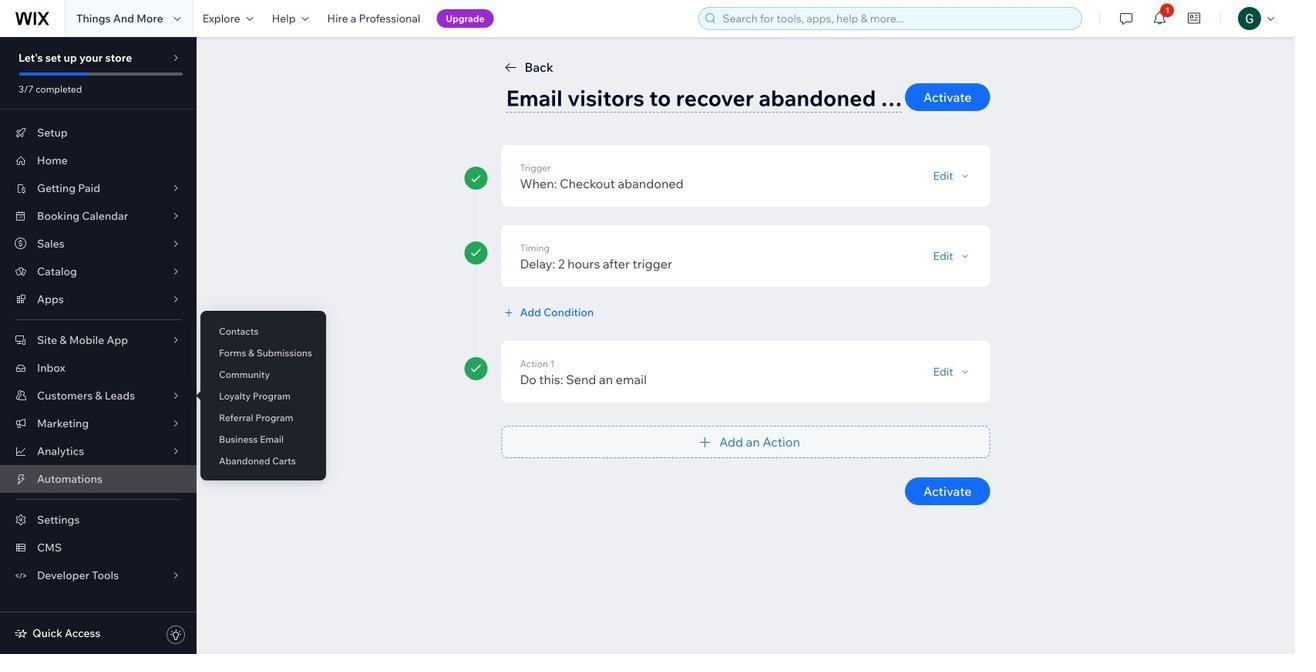 Task type: describe. For each thing, give the bounding box(es) containing it.
sidebar element
[[0, 37, 197, 654]]



Task type: vqa. For each thing, say whether or not it's contained in the screenshot.
Search for tools, apps, help & more... field
yes



Task type: locate. For each thing, give the bounding box(es) containing it.
Search for tools, apps, help & more... field
[[718, 8, 1078, 29]]



